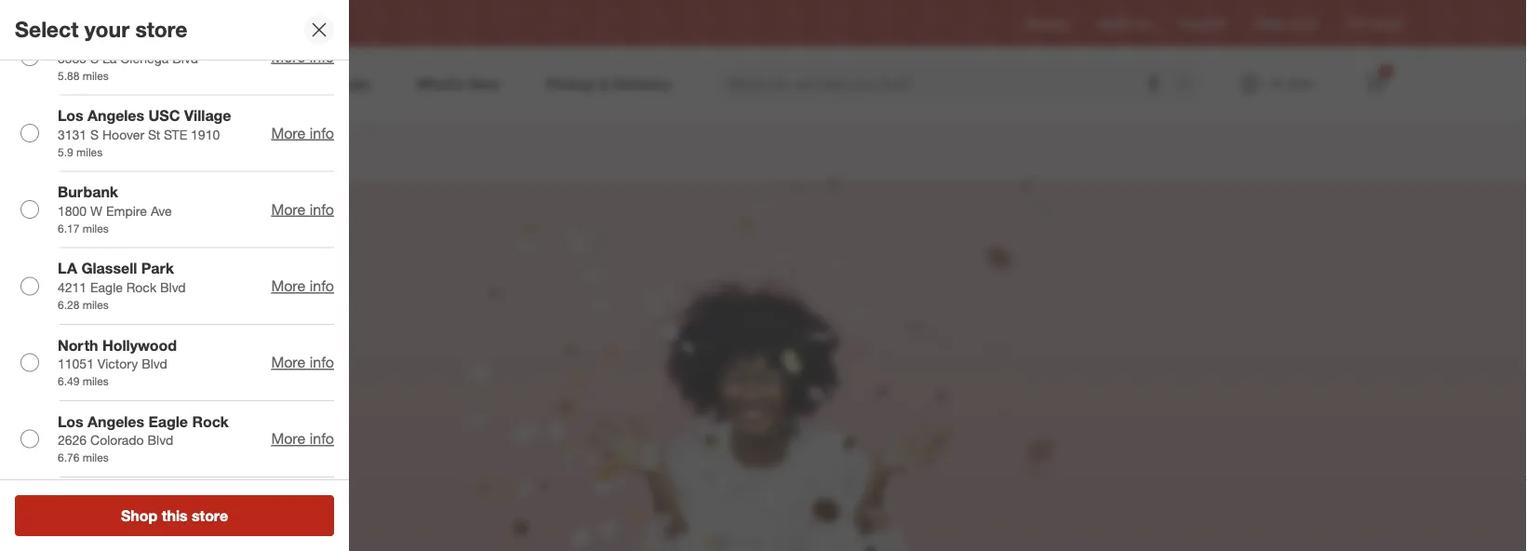 Task type: locate. For each thing, give the bounding box(es) containing it.
los inside the los angeles usc village 3131 s hoover st ste 1910 5.9 miles
[[58, 107, 83, 125]]

3 more info from the top
[[271, 201, 334, 219]]

la inside dropdown button
[[253, 16, 267, 30]]

more info link
[[271, 48, 334, 66], [271, 124, 334, 143], [271, 201, 334, 219], [271, 277, 334, 295], [271, 354, 334, 372], [271, 430, 334, 448]]

los for los angeles usc village
[[58, 107, 83, 125]]

0 vertical spatial rock
[[126, 280, 156, 296]]

eagle down north hollywood 11051 victory blvd 6.49 miles at left
[[149, 413, 188, 431]]

5 more info from the top
[[271, 354, 334, 372]]

rock inside los angeles eagle rock 2626 colorado blvd 6.76 miles
[[192, 413, 229, 431]]

more info
[[271, 48, 334, 66], [271, 124, 334, 143], [271, 201, 334, 219], [271, 277, 334, 295], [271, 354, 334, 372], [271, 430, 334, 448]]

los angeles eagle rock 2626 colorado blvd 6.76 miles
[[58, 413, 229, 465]]

store inside button
[[192, 506, 228, 525]]

eagle inside la glassell park 4211 eagle rock blvd 6.28 miles
[[90, 280, 123, 296]]

0 vertical spatial la
[[253, 16, 267, 30]]

find stores link
[[1348, 15, 1404, 31]]

glassell
[[81, 260, 137, 278]]

blvd right cienega
[[173, 50, 198, 66]]

select your store
[[15, 16, 188, 42]]

hoover
[[102, 127, 144, 143]]

w
[[90, 203, 102, 219]]

target circle link
[[1256, 15, 1318, 31]]

0 horizontal spatial store
[[135, 16, 188, 42]]

registry up the 'burbank'
[[67, 136, 175, 169]]

None radio
[[20, 201, 39, 219], [20, 277, 39, 296], [20, 354, 39, 372], [20, 430, 39, 449], [20, 201, 39, 219], [20, 277, 39, 296], [20, 354, 39, 372], [20, 430, 39, 449]]

la
[[102, 50, 117, 66]]

0 vertical spatial angeles
[[88, 107, 144, 125]]

store right this
[[192, 506, 228, 525]]

info for los angeles eagle rock
[[310, 430, 334, 448]]

1 vertical spatial la
[[58, 260, 77, 278]]

your
[[84, 16, 129, 42]]

los for los angeles eagle rock
[[58, 413, 83, 431]]

north hollywood 11051 victory blvd 6.49 miles
[[58, 336, 177, 389]]

info for los angeles usc village
[[310, 124, 334, 143]]

los
[[58, 107, 83, 125], [58, 413, 83, 431]]

0 horizontal spatial rock
[[126, 280, 156, 296]]

6 more info link from the top
[[271, 430, 334, 448]]

weekly ad link
[[1099, 15, 1151, 31]]

0 vertical spatial s
[[90, 50, 99, 66]]

miles
[[83, 69, 109, 83], [76, 145, 103, 159], [83, 222, 109, 236], [83, 298, 109, 312], [83, 375, 109, 389], [83, 451, 109, 465]]

miles right 5.9
[[76, 145, 103, 159]]

blvd right 'colorado'
[[148, 432, 173, 449]]

los inside los angeles eagle rock 2626 colorado blvd 6.76 miles
[[58, 413, 83, 431]]

1 vertical spatial s
[[90, 127, 99, 143]]

weekly
[[1099, 16, 1134, 30]]

What can we help you find? suggestions appear below search field
[[716, 63, 1180, 104]]

1 more from the top
[[271, 48, 306, 66]]

2 s from the top
[[90, 127, 99, 143]]

blvd inside la glassell park 4211 eagle rock blvd 6.28 miles
[[160, 280, 186, 296]]

1 horizontal spatial store
[[192, 506, 228, 525]]

1 vertical spatial los
[[58, 413, 83, 431]]

0 horizontal spatial eagle
[[90, 280, 123, 296]]

store for select your store
[[135, 16, 188, 42]]

la inside la glassell park 4211 eagle rock blvd 6.28 miles
[[58, 260, 77, 278]]

more info for los angeles eagle rock
[[271, 430, 334, 448]]

los up 2626
[[58, 413, 83, 431]]

burbank
[[58, 184, 118, 202]]

la for glassell
[[58, 260, 77, 278]]

north
[[58, 336, 98, 355]]

0 vertical spatial store
[[135, 16, 188, 42]]

angeles inside los angeles eagle rock 2626 colorado blvd 6.76 miles
[[88, 413, 144, 431]]

s left 'la'
[[90, 50, 99, 66]]

3 more info link from the top
[[271, 201, 334, 219]]

miles right 6.76
[[83, 451, 109, 465]]

4 info from the top
[[310, 277, 334, 295]]

angeles up hoover
[[88, 107, 144, 125]]

2 info from the top
[[310, 124, 334, 143]]

more for burbank
[[271, 201, 306, 219]]

2 more from the top
[[271, 124, 306, 143]]

2 more info link from the top
[[271, 124, 334, 143]]

6.17
[[58, 222, 79, 236]]

store up cienega
[[135, 16, 188, 42]]

store
[[135, 16, 188, 42], [192, 506, 228, 525]]

angeles inside the los angeles usc village 3131 s hoover st ste 1910 5.9 miles
[[88, 107, 144, 125]]

la left 'sunset'
[[253, 16, 267, 30]]

4 more info from the top
[[271, 277, 334, 295]]

blvd down hollywood
[[142, 356, 167, 372]]

more info for los angeles usc village
[[271, 124, 334, 143]]

2 los from the top
[[58, 413, 83, 431]]

angeles up 'colorado'
[[88, 413, 144, 431]]

0 vertical spatial registry
[[1027, 16, 1069, 30]]

more info for la glassell park
[[271, 277, 334, 295]]

1 s from the top
[[90, 50, 99, 66]]

1 vertical spatial eagle
[[149, 413, 188, 431]]

5 more info link from the top
[[271, 354, 334, 372]]

miles down 'la'
[[83, 69, 109, 83]]

shop this store
[[121, 506, 228, 525]]

1910
[[191, 127, 220, 143]]

6.76
[[58, 451, 79, 465]]

find stores
[[1348, 16, 1404, 30]]

6 more from the top
[[271, 430, 306, 448]]

1 angeles from the top
[[88, 107, 144, 125]]

1 horizontal spatial la
[[253, 16, 267, 30]]

registry
[[1027, 16, 1069, 30], [67, 136, 175, 169]]

blvd
[[173, 50, 198, 66], [160, 280, 186, 296], [142, 356, 167, 372], [148, 432, 173, 449]]

2 more info from the top
[[271, 124, 334, 143]]

3535
[[58, 50, 87, 66]]

5 more from the top
[[271, 354, 306, 372]]

select your store dialog
[[0, 0, 349, 551]]

1 horizontal spatial eagle
[[149, 413, 188, 431]]

info
[[310, 48, 334, 66], [310, 124, 334, 143], [310, 201, 334, 219], [310, 277, 334, 295], [310, 354, 334, 372], [310, 430, 334, 448]]

miles down w
[[83, 222, 109, 236]]

la sunset
[[253, 16, 305, 30]]

rock
[[126, 280, 156, 296], [192, 413, 229, 431]]

los up 3131 in the left top of the page
[[58, 107, 83, 125]]

miles right 6.28
[[83, 298, 109, 312]]

miles down the '11051'
[[83, 375, 109, 389]]

search
[[1167, 76, 1212, 95]]

1 more info link from the top
[[271, 48, 334, 66]]

3 more from the top
[[271, 201, 306, 219]]

0 horizontal spatial registry
[[67, 136, 175, 169]]

eagle inside los angeles eagle rock 2626 colorado blvd 6.76 miles
[[149, 413, 188, 431]]

blvd down "park"
[[160, 280, 186, 296]]

s right 3131 in the left top of the page
[[90, 127, 99, 143]]

None radio
[[20, 124, 39, 143]]

6 info from the top
[[310, 430, 334, 448]]

1 vertical spatial angeles
[[88, 413, 144, 431]]

la up '4211' in the bottom of the page
[[58, 260, 77, 278]]

more for north hollywood
[[271, 354, 306, 372]]

eagle down glassell
[[90, 280, 123, 296]]

4 more info link from the top
[[271, 277, 334, 295]]

1 horizontal spatial registry
[[1027, 16, 1069, 30]]

angeles
[[88, 107, 144, 125], [88, 413, 144, 431]]

2 angeles from the top
[[88, 413, 144, 431]]

5 info from the top
[[310, 354, 334, 372]]

0 vertical spatial eagle
[[90, 280, 123, 296]]

ad
[[1138, 16, 1151, 30]]

s
[[90, 50, 99, 66], [90, 127, 99, 143]]

registry left 'weekly'
[[1027, 16, 1069, 30]]

usc
[[149, 107, 180, 125]]

6 more info from the top
[[271, 430, 334, 448]]

blvd inside 3535 s la cienega blvd 5.88 miles
[[173, 50, 198, 66]]

1 vertical spatial rock
[[192, 413, 229, 431]]

store for shop this store
[[192, 506, 228, 525]]

0 horizontal spatial la
[[58, 260, 77, 278]]

3 info from the top
[[310, 201, 334, 219]]

1 vertical spatial store
[[192, 506, 228, 525]]

4 more from the top
[[271, 277, 306, 295]]

los angeles usc village 3131 s hoover st ste 1910 5.9 miles
[[58, 107, 231, 159]]

cienega
[[120, 50, 169, 66]]

more info link for los angeles eagle rock
[[271, 430, 334, 448]]

1 los from the top
[[58, 107, 83, 125]]

more
[[271, 48, 306, 66], [271, 124, 306, 143], [271, 201, 306, 219], [271, 277, 306, 295], [271, 354, 306, 372], [271, 430, 306, 448]]

0 vertical spatial los
[[58, 107, 83, 125]]

la
[[253, 16, 267, 30], [58, 260, 77, 278]]

shop this store button
[[15, 495, 334, 536]]

1 horizontal spatial rock
[[192, 413, 229, 431]]

eagle
[[90, 280, 123, 296], [149, 413, 188, 431]]



Task type: describe. For each thing, give the bounding box(es) containing it.
4 link
[[1356, 63, 1397, 104]]

more info link for north hollywood
[[271, 354, 334, 372]]

redcard link
[[1181, 15, 1226, 31]]

1800
[[58, 203, 87, 219]]

more for los angeles usc village
[[271, 124, 306, 143]]

none radio inside the 'select your store' dialog
[[20, 124, 39, 143]]

miles inside 3535 s la cienega blvd 5.88 miles
[[83, 69, 109, 83]]

miles inside la glassell park 4211 eagle rock blvd 6.28 miles
[[83, 298, 109, 312]]

6.28
[[58, 298, 79, 312]]

more info link for los angeles usc village
[[271, 124, 334, 143]]

4211
[[58, 280, 87, 296]]

park
[[141, 260, 174, 278]]

blvd inside north hollywood 11051 victory blvd 6.49 miles
[[142, 356, 167, 372]]

more info link for burbank
[[271, 201, 334, 219]]

st
[[148, 127, 160, 143]]

ste
[[164, 127, 187, 143]]

11051
[[58, 356, 94, 372]]

redcard
[[1181, 16, 1226, 30]]

burbank 1800 w empire ave 6.17 miles
[[58, 184, 172, 236]]

registry link
[[1027, 15, 1069, 31]]

angeles for usc
[[88, 107, 144, 125]]

this
[[162, 506, 188, 525]]

circle
[[1289, 16, 1318, 30]]

select
[[15, 16, 79, 42]]

hollywood
[[102, 336, 177, 355]]

6.49
[[58, 375, 79, 389]]

target circle
[[1256, 16, 1318, 30]]

ave
[[151, 203, 172, 219]]

victory
[[98, 356, 138, 372]]

sunset
[[270, 16, 305, 30]]

more info for north hollywood
[[271, 354, 334, 372]]

colorado
[[90, 432, 144, 449]]

3535 s la cienega blvd 5.88 miles
[[58, 50, 198, 83]]

5.88
[[58, 69, 79, 83]]

1 vertical spatial registry
[[67, 136, 175, 169]]

blvd inside los angeles eagle rock 2626 colorado blvd 6.76 miles
[[148, 432, 173, 449]]

miles inside the los angeles usc village 3131 s hoover st ste 1910 5.9 miles
[[76, 145, 103, 159]]

1 info from the top
[[310, 48, 334, 66]]

3131
[[58, 127, 87, 143]]

stores
[[1372, 16, 1404, 30]]

2626
[[58, 432, 87, 449]]

la for sunset
[[253, 16, 267, 30]]

4
[[1384, 66, 1389, 77]]

shop
[[121, 506, 158, 525]]

more for los angeles eagle rock
[[271, 430, 306, 448]]

la glassell park 4211 eagle rock blvd 6.28 miles
[[58, 260, 186, 312]]

1 more info from the top
[[271, 48, 334, 66]]

empire
[[106, 203, 147, 219]]

more info for burbank
[[271, 201, 334, 219]]

weekly ad
[[1099, 16, 1151, 30]]

miles inside los angeles eagle rock 2626 colorado blvd 6.76 miles
[[83, 451, 109, 465]]

la sunset button
[[219, 7, 317, 40]]

miles inside north hollywood 11051 victory blvd 6.49 miles
[[83, 375, 109, 389]]

5.9
[[58, 145, 73, 159]]

info for north hollywood
[[310, 354, 334, 372]]

more for la glassell park
[[271, 277, 306, 295]]

miles inside burbank 1800 w empire ave 6.17 miles
[[83, 222, 109, 236]]

more info link for la glassell park
[[271, 277, 334, 295]]

info for burbank
[[310, 201, 334, 219]]

rock inside la glassell park 4211 eagle rock blvd 6.28 miles
[[126, 280, 156, 296]]

info for la glassell park
[[310, 277, 334, 295]]

find
[[1348, 16, 1369, 30]]

village
[[184, 107, 231, 125]]

s inside 3535 s la cienega blvd 5.88 miles
[[90, 50, 99, 66]]

angeles for eagle
[[88, 413, 144, 431]]

target
[[1256, 16, 1286, 30]]

s inside the los angeles usc village 3131 s hoover st ste 1910 5.9 miles
[[90, 127, 99, 143]]

search button
[[1167, 63, 1212, 108]]



Task type: vqa. For each thing, say whether or not it's contained in the screenshot.
second More info from the bottom
yes



